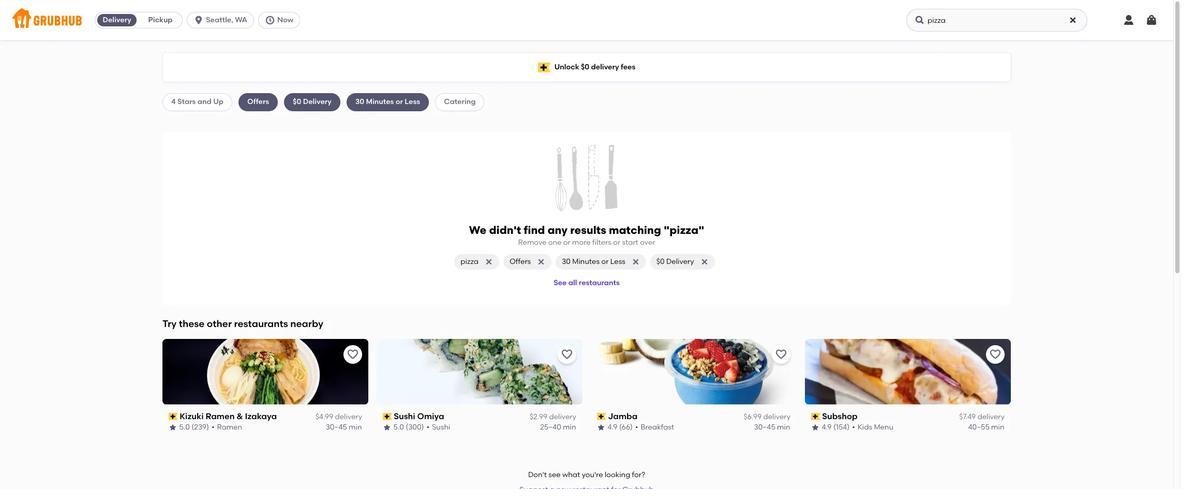 Task type: locate. For each thing, give the bounding box(es) containing it.
1 vertical spatial delivery
[[303, 97, 332, 106]]

4 save this restaurant button from the left
[[987, 345, 1005, 364]]

up
[[213, 97, 224, 106]]

star icon image
[[169, 424, 177, 432], [383, 424, 391, 432], [597, 424, 606, 432], [812, 424, 820, 432]]

2 star icon image from the left
[[383, 424, 391, 432]]

0 horizontal spatial save this restaurant image
[[775, 348, 788, 361]]

2 4.9 from the left
[[822, 423, 832, 432]]

2 horizontal spatial $0
[[657, 257, 665, 266]]

• right (239)
[[212, 423, 215, 432]]

save this restaurant button for kizuki ramen & izakaya
[[344, 345, 362, 364]]

min for sushi omiya
[[563, 423, 577, 432]]

sushi
[[394, 411, 416, 421], [432, 423, 451, 432]]

0 horizontal spatial minutes
[[366, 97, 394, 106]]

don't
[[528, 471, 547, 480]]

• for sushi omiya
[[427, 423, 430, 432]]

kizuki
[[180, 411, 204, 421]]

offers inside button
[[510, 257, 531, 266]]

delivery for subshop
[[978, 412, 1005, 421]]

40–55 min
[[969, 423, 1005, 432]]

4 star icon image from the left
[[812, 424, 820, 432]]

0 horizontal spatial 4.9
[[608, 423, 618, 432]]

1 min from the left
[[349, 423, 362, 432]]

0 horizontal spatial $0 delivery
[[293, 97, 332, 106]]

save this restaurant image for subshop
[[990, 348, 1002, 361]]

• for subshop
[[853, 423, 856, 432]]

restaurants down the 30 minutes or less button on the bottom of the page
[[579, 279, 620, 287]]

save this restaurant button for sushi omiya
[[558, 345, 577, 364]]

sushi up "5.0 (300)"
[[394, 411, 416, 421]]

1 save this restaurant button from the left
[[344, 345, 362, 364]]

unlock $0 delivery fees
[[555, 63, 636, 71]]

more
[[572, 238, 591, 247]]

svg image inside offers button
[[537, 258, 546, 266]]

1 horizontal spatial 4.9
[[822, 423, 832, 432]]

1 vertical spatial sushi
[[432, 423, 451, 432]]

1 horizontal spatial less
[[611, 257, 626, 266]]

• down omiya
[[427, 423, 430, 432]]

• left kids
[[853, 423, 856, 432]]

1 horizontal spatial save this restaurant image
[[561, 348, 573, 361]]

0 vertical spatial $0
[[581, 63, 590, 71]]

1 save this restaurant image from the left
[[775, 348, 788, 361]]

1 horizontal spatial 30–45 min
[[755, 423, 791, 432]]

save this restaurant image
[[775, 348, 788, 361], [990, 348, 1002, 361]]

delivery right $6.99
[[764, 412, 791, 421]]

other
[[207, 318, 232, 330]]

0 horizontal spatial restaurants
[[234, 318, 288, 330]]

1 30–45 min from the left
[[326, 423, 362, 432]]

save this restaurant image for jamba
[[775, 348, 788, 361]]

1 horizontal spatial offers
[[510, 257, 531, 266]]

min down $6.99 delivery
[[778, 423, 791, 432]]

see all restaurants
[[554, 279, 620, 287]]

3 • from the left
[[636, 423, 639, 432]]

3 save this restaurant button from the left
[[772, 345, 791, 364]]

didn't
[[489, 224, 521, 237]]

svg image
[[1146, 14, 1158, 26], [265, 15, 275, 25], [485, 258, 493, 266], [632, 258, 640, 266]]

0 vertical spatial $0 delivery
[[293, 97, 332, 106]]

1 horizontal spatial restaurants
[[579, 279, 620, 287]]

main navigation navigation
[[0, 0, 1174, 40]]

these
[[179, 318, 205, 330]]

min for kizuki ramen & izakaya
[[349, 423, 362, 432]]

2 30–45 from the left
[[755, 423, 776, 432]]

• right (66)
[[636, 423, 639, 432]]

delivery
[[103, 16, 131, 24], [303, 97, 332, 106], [667, 257, 694, 266]]

svg image
[[1123, 14, 1136, 26], [194, 15, 204, 25], [915, 15, 925, 25], [1069, 16, 1078, 24], [537, 258, 546, 266], [701, 258, 709, 266]]

we didn't find any results matching "pizza" remove one or more filters or start over
[[469, 224, 705, 247]]

1 subscription pass image from the left
[[169, 413, 178, 420]]

4 • from the left
[[853, 423, 856, 432]]

30 minutes or less button
[[556, 254, 646, 270]]

pizza
[[461, 257, 479, 266]]

fees
[[621, 63, 636, 71]]

see
[[549, 471, 561, 480]]

ramen for •
[[217, 423, 243, 432]]

subscription pass image left "jamba"
[[597, 413, 606, 420]]

5.0 for sushi omiya
[[394, 423, 404, 432]]

1 • from the left
[[212, 423, 215, 432]]

save this restaurant image
[[347, 348, 359, 361], [561, 348, 573, 361]]

offers
[[247, 97, 269, 106], [510, 257, 531, 266]]

restaurants
[[579, 279, 620, 287], [234, 318, 288, 330]]

4 min from the left
[[992, 423, 1005, 432]]

2 vertical spatial delivery
[[667, 257, 694, 266]]

$4.99 delivery
[[316, 412, 362, 421]]

1 5.0 from the left
[[180, 423, 190, 432]]

2 vertical spatial $0
[[657, 257, 665, 266]]

2 5.0 from the left
[[394, 423, 404, 432]]

star icon image left 5.0 (239)
[[169, 424, 177, 432]]

1 vertical spatial 30
[[562, 257, 571, 266]]

0 horizontal spatial 30–45
[[326, 423, 347, 432]]

less left catering
[[405, 97, 420, 106]]

subscription pass image left kizuki
[[169, 413, 178, 420]]

ramen up • ramen in the bottom left of the page
[[206, 411, 235, 421]]

3 min from the left
[[778, 423, 791, 432]]

0 horizontal spatial 30–45 min
[[326, 423, 362, 432]]

1 star icon image from the left
[[169, 424, 177, 432]]

30–45 min down $6.99 delivery
[[755, 423, 791, 432]]

grubhub plus flag logo image
[[538, 62, 551, 72]]

restaurants right other
[[234, 318, 288, 330]]

1 horizontal spatial minutes
[[573, 257, 600, 266]]

delivery button
[[95, 12, 139, 28]]

2 save this restaurant image from the left
[[561, 348, 573, 361]]

5.0
[[180, 423, 190, 432], [394, 423, 404, 432]]

save this restaurant button for subshop
[[987, 345, 1005, 364]]

minutes
[[366, 97, 394, 106], [573, 257, 600, 266]]

1 horizontal spatial 5.0
[[394, 423, 404, 432]]

offers right up
[[247, 97, 269, 106]]

find
[[524, 224, 545, 237]]

4.9 for jamba
[[608, 423, 618, 432]]

wa
[[235, 16, 247, 24]]

1 horizontal spatial sushi
[[432, 423, 451, 432]]

30–45 down $6.99 delivery
[[755, 423, 776, 432]]

svg image inside seattle, wa button
[[194, 15, 204, 25]]

star icon image left the 4.9 (154)
[[812, 424, 820, 432]]

or inside button
[[602, 257, 609, 266]]

min
[[349, 423, 362, 432], [563, 423, 577, 432], [778, 423, 791, 432], [992, 423, 1005, 432]]

30–45
[[326, 423, 347, 432], [755, 423, 776, 432]]

30–45 min for kizuki ramen & izakaya
[[326, 423, 362, 432]]

1 horizontal spatial 30 minutes or less
[[562, 257, 626, 266]]

5.0 down kizuki
[[180, 423, 190, 432]]

and
[[198, 97, 212, 106]]

1 subscription pass image from the left
[[383, 413, 392, 420]]

2 subscription pass image from the left
[[597, 413, 606, 420]]

30–45 min
[[326, 423, 362, 432], [755, 423, 791, 432]]

Search for food, convenience, alcohol... search field
[[907, 9, 1088, 32]]

5.0 for kizuki ramen & izakaya
[[180, 423, 190, 432]]

0 horizontal spatial sushi
[[394, 411, 416, 421]]

2 subscription pass image from the left
[[812, 413, 821, 420]]

2 horizontal spatial delivery
[[667, 257, 694, 266]]

0 vertical spatial 30 minutes or less
[[356, 97, 420, 106]]

30 minutes or less
[[356, 97, 420, 106], [562, 257, 626, 266]]

less
[[405, 97, 420, 106], [611, 257, 626, 266]]

2 • from the left
[[427, 423, 430, 432]]

remove
[[518, 238, 547, 247]]

save this restaurant button
[[344, 345, 362, 364], [558, 345, 577, 364], [772, 345, 791, 364], [987, 345, 1005, 364]]

$6.99
[[744, 412, 762, 421]]

delivery
[[591, 63, 619, 71], [335, 412, 362, 421], [549, 412, 577, 421], [764, 412, 791, 421], [978, 412, 1005, 421]]

0 horizontal spatial subscription pass image
[[383, 413, 392, 420]]

30–45 down $4.99 delivery
[[326, 423, 347, 432]]

less down "start"
[[611, 257, 626, 266]]

25–40 min
[[541, 423, 577, 432]]

ramen
[[206, 411, 235, 421], [217, 423, 243, 432]]

delivery right $4.99
[[335, 412, 362, 421]]

0 horizontal spatial 30 minutes or less
[[356, 97, 420, 106]]

star icon image left "5.0 (300)"
[[383, 424, 391, 432]]

1 30–45 from the left
[[326, 423, 347, 432]]

(66)
[[620, 423, 633, 432]]

1 vertical spatial 30 minutes or less
[[562, 257, 626, 266]]

0 vertical spatial ramen
[[206, 411, 235, 421]]

5.0 left (300)
[[394, 423, 404, 432]]

delivery up 25–40 min
[[549, 412, 577, 421]]

subscription pass image
[[169, 413, 178, 420], [597, 413, 606, 420]]

0 horizontal spatial delivery
[[103, 16, 131, 24]]

•
[[212, 423, 215, 432], [427, 423, 430, 432], [636, 423, 639, 432], [853, 423, 856, 432]]

30–45 min down $4.99 delivery
[[326, 423, 362, 432]]

star icon image left 4.9 (66)
[[597, 424, 606, 432]]

4.9 for subshop
[[822, 423, 832, 432]]

now button
[[258, 12, 304, 28]]

subscription pass image left sushi omiya
[[383, 413, 392, 420]]

$0
[[581, 63, 590, 71], [293, 97, 301, 106], [657, 257, 665, 266]]

0 horizontal spatial save this restaurant image
[[347, 348, 359, 361]]

2 min from the left
[[563, 423, 577, 432]]

subscription pass image left the subshop
[[812, 413, 821, 420]]

1 vertical spatial $0
[[293, 97, 301, 106]]

nearby
[[290, 318, 324, 330]]

2 save this restaurant image from the left
[[990, 348, 1002, 361]]

seattle,
[[206, 16, 233, 24]]

4.9
[[608, 423, 618, 432], [822, 423, 832, 432]]

1 horizontal spatial subscription pass image
[[812, 413, 821, 420]]

30 inside button
[[562, 257, 571, 266]]

0 vertical spatial 30
[[356, 97, 364, 106]]

ramen down kizuki ramen & izakaya
[[217, 423, 243, 432]]

5.0 (239)
[[180, 423, 209, 432]]

1 vertical spatial minutes
[[573, 257, 600, 266]]

min right 25–40
[[563, 423, 577, 432]]

1 horizontal spatial 30
[[562, 257, 571, 266]]

looking
[[605, 471, 631, 480]]

0 horizontal spatial $0
[[293, 97, 301, 106]]

1 vertical spatial offers
[[510, 257, 531, 266]]

• kids menu
[[853, 423, 894, 432]]

svg image inside the $0 delivery button
[[701, 258, 709, 266]]

subscription pass image
[[383, 413, 392, 420], [812, 413, 821, 420]]

0 vertical spatial restaurants
[[579, 279, 620, 287]]

delivery up 40–55 min
[[978, 412, 1005, 421]]

0 horizontal spatial 5.0
[[180, 423, 190, 432]]

0 vertical spatial delivery
[[103, 16, 131, 24]]

one
[[549, 238, 562, 247]]

offers down remove
[[510, 257, 531, 266]]

sushi down omiya
[[432, 423, 451, 432]]

min right 40–55 on the right bottom of the page
[[992, 423, 1005, 432]]

$0 delivery inside button
[[657, 257, 694, 266]]

min down $4.99 delivery
[[349, 423, 362, 432]]

seattle, wa button
[[187, 12, 258, 28]]

start
[[622, 238, 639, 247]]

4.9 left (154)
[[822, 423, 832, 432]]

1 4.9 from the left
[[608, 423, 618, 432]]

1 horizontal spatial save this restaurant image
[[990, 348, 1002, 361]]

0 horizontal spatial less
[[405, 97, 420, 106]]

1 save this restaurant image from the left
[[347, 348, 359, 361]]

4.9 left (66)
[[608, 423, 618, 432]]

1 vertical spatial ramen
[[217, 423, 243, 432]]

no results image
[[556, 144, 618, 212]]

jamba
[[609, 411, 638, 421]]

1 vertical spatial less
[[611, 257, 626, 266]]

1 horizontal spatial $0 delivery
[[657, 257, 694, 266]]

• for kizuki ramen & izakaya
[[212, 423, 215, 432]]

0 horizontal spatial offers
[[247, 97, 269, 106]]

less inside button
[[611, 257, 626, 266]]

all
[[569, 279, 577, 287]]

25–40
[[541, 423, 562, 432]]

30
[[356, 97, 364, 106], [562, 257, 571, 266]]

2 save this restaurant button from the left
[[558, 345, 577, 364]]

3 star icon image from the left
[[597, 424, 606, 432]]

1 horizontal spatial subscription pass image
[[597, 413, 606, 420]]

breakfast
[[641, 423, 675, 432]]

1 horizontal spatial 30–45
[[755, 423, 776, 432]]

minutes inside the 30 minutes or less button
[[573, 257, 600, 266]]

0 horizontal spatial subscription pass image
[[169, 413, 178, 420]]

you're
[[582, 471, 603, 480]]

$7.49 delivery
[[960, 412, 1005, 421]]

or
[[396, 97, 403, 106], [564, 238, 571, 247], [613, 238, 621, 247], [602, 257, 609, 266]]

subshop logo image
[[805, 339, 1011, 404]]

$0 delivery
[[293, 97, 332, 106], [657, 257, 694, 266]]

2 30–45 min from the left
[[755, 423, 791, 432]]

1 vertical spatial $0 delivery
[[657, 257, 694, 266]]

0 vertical spatial offers
[[247, 97, 269, 106]]



Task type: describe. For each thing, give the bounding box(es) containing it.
offers button
[[504, 254, 552, 270]]

$2.99
[[530, 412, 548, 421]]

delivery left fees
[[591, 63, 619, 71]]

4.9 (154)
[[822, 423, 850, 432]]

kizuki ramen & izakaya logo image
[[163, 339, 369, 404]]

30 minutes or less inside button
[[562, 257, 626, 266]]

omiya
[[418, 411, 445, 421]]

save this restaurant image for sushi omiya
[[561, 348, 573, 361]]

delivery inside button
[[103, 16, 131, 24]]

filters
[[593, 238, 612, 247]]

0 vertical spatial less
[[405, 97, 420, 106]]

svg image inside the now button
[[265, 15, 275, 25]]

4 stars and up
[[171, 97, 224, 106]]

(154)
[[834, 423, 850, 432]]

subshop
[[823, 411, 858, 421]]

try
[[163, 318, 177, 330]]

we
[[469, 224, 487, 237]]

what
[[563, 471, 580, 480]]

4
[[171, 97, 176, 106]]

min for subshop
[[992, 423, 1005, 432]]

star icon image for kizuki ramen & izakaya
[[169, 424, 177, 432]]

$7.49
[[960, 412, 976, 421]]

delivery for sushi omiya
[[549, 412, 577, 421]]

ramen for kizuki
[[206, 411, 235, 421]]

• ramen
[[212, 423, 243, 432]]

star icon image for subshop
[[812, 424, 820, 432]]

delivery for kizuki ramen & izakaya
[[335, 412, 362, 421]]

now
[[277, 16, 294, 24]]

$0 delivery button
[[651, 254, 715, 270]]

save this restaurant image for kizuki ramen & izakaya
[[347, 348, 359, 361]]

(239)
[[192, 423, 209, 432]]

kizuki ramen & izakaya
[[180, 411, 277, 421]]

pickup
[[148, 16, 173, 24]]

unlock
[[555, 63, 579, 71]]

izakaya
[[245, 411, 277, 421]]

subscription pass image for kizuki ramen & izakaya
[[169, 413, 178, 420]]

4.9 (66)
[[608, 423, 633, 432]]

delivery for jamba
[[764, 412, 791, 421]]

star icon image for sushi omiya
[[383, 424, 391, 432]]

$2.99 delivery
[[530, 412, 577, 421]]

1 vertical spatial restaurants
[[234, 318, 288, 330]]

pickup button
[[139, 12, 182, 28]]

matching
[[609, 224, 661, 237]]

seattle, wa
[[206, 16, 247, 24]]

delivery inside button
[[667, 257, 694, 266]]

see all restaurants button
[[550, 274, 624, 293]]

subscription pass image for subshop
[[812, 413, 821, 420]]

restaurants inside button
[[579, 279, 620, 287]]

kids
[[858, 423, 873, 432]]

30–45 for jamba
[[755, 423, 776, 432]]

30–45 for kizuki ramen & izakaya
[[326, 423, 347, 432]]

"pizza"
[[664, 224, 705, 237]]

svg image inside the 30 minutes or less button
[[632, 258, 640, 266]]

menu
[[875, 423, 894, 432]]

subscription pass image for sushi omiya
[[383, 413, 392, 420]]

$0 inside button
[[657, 257, 665, 266]]

40–55
[[969, 423, 990, 432]]

catering
[[444, 97, 476, 106]]

sushi omiya logo image
[[377, 339, 583, 404]]

1 horizontal spatial $0
[[581, 63, 590, 71]]

try these other restaurants nearby
[[163, 318, 324, 330]]

0 vertical spatial minutes
[[366, 97, 394, 106]]

star icon image for jamba
[[597, 424, 606, 432]]

for?
[[632, 471, 645, 480]]

&
[[237, 411, 243, 421]]

1 horizontal spatial delivery
[[303, 97, 332, 106]]

0 horizontal spatial 30
[[356, 97, 364, 106]]

don't see what you're looking for?
[[528, 471, 645, 480]]

see
[[554, 279, 567, 287]]

• for jamba
[[636, 423, 639, 432]]

0 vertical spatial sushi
[[394, 411, 416, 421]]

• sushi
[[427, 423, 451, 432]]

30–45 min for jamba
[[755, 423, 791, 432]]

• breakfast
[[636, 423, 675, 432]]

any
[[548, 224, 568, 237]]

save this restaurant button for jamba
[[772, 345, 791, 364]]

5.0 (300)
[[394, 423, 424, 432]]

stars
[[178, 97, 196, 106]]

(300)
[[406, 423, 424, 432]]

subscription pass image for jamba
[[597, 413, 606, 420]]

$4.99
[[316, 412, 333, 421]]

results
[[570, 224, 607, 237]]

jamba logo image
[[591, 339, 797, 404]]

$6.99 delivery
[[744, 412, 791, 421]]

min for jamba
[[778, 423, 791, 432]]

over
[[640, 238, 656, 247]]

sushi omiya
[[394, 411, 445, 421]]



Task type: vqa. For each thing, say whether or not it's contained in the screenshot.


